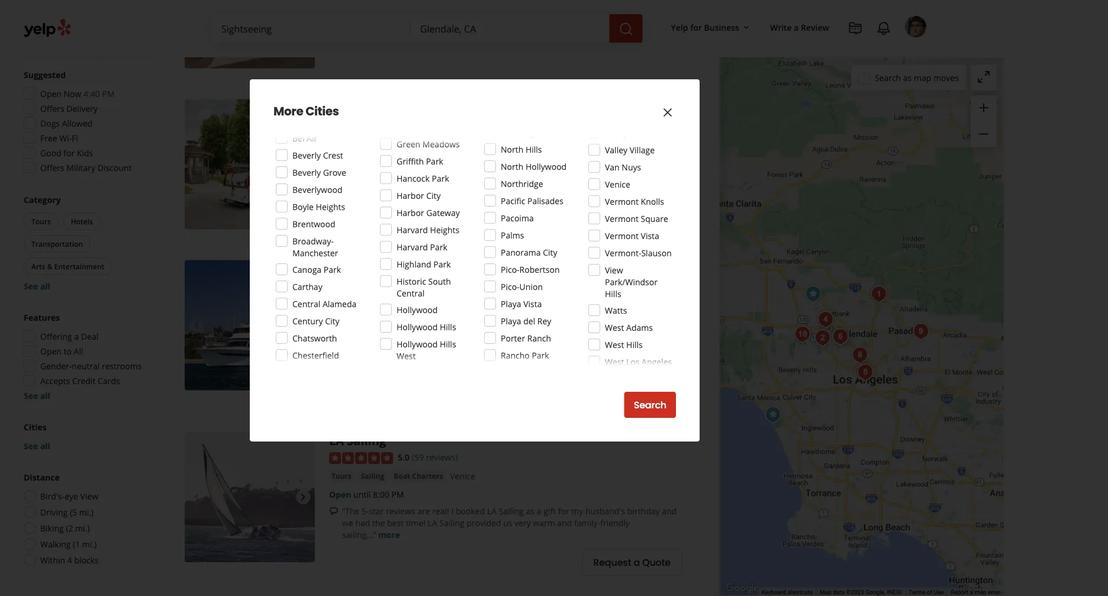 Task type: locate. For each thing, give the bounding box(es) containing it.
boat charters link down (59
[[392, 470, 446, 482]]

more down called
[[407, 357, 429, 368]]

2 vertical spatial see all
[[24, 440, 50, 452]]

park down manchester at the left top of the page
[[324, 264, 341, 275]]

8:30
[[378, 156, 395, 167]]

0 vertical spatial tours link
[[425, 298, 450, 310]]

1 vertical spatial boat charters
[[394, 471, 443, 481]]

2 see from the top
[[24, 390, 38, 401]]

park for griffith park
[[426, 156, 444, 167]]

chesterfield
[[293, 350, 339, 361]]

0 vertical spatial boat charters
[[369, 299, 418, 309]]

vista down union on the top left of the page
[[524, 298, 542, 310]]

park
[[426, 156, 444, 167], [432, 173, 449, 184], [430, 241, 448, 253], [434, 259, 451, 270], [324, 264, 341, 275], [532, 350, 550, 361]]

porter ranch
[[501, 333, 552, 344]]

1 vertical spatial as
[[904, 72, 912, 83]]

16 speech v2 image down closed on the top left of page
[[329, 174, 339, 183]]

see all for category
[[24, 280, 50, 292]]

2 vertical spatial vermont
[[605, 230, 639, 241]]

search for search as map moves
[[875, 72, 902, 83]]

open up gender-
[[40, 346, 62, 357]]

map data ©2023 google, inegi
[[821, 589, 902, 596]]

0 vertical spatial see all
[[24, 280, 50, 292]]

welcome
[[505, 184, 541, 195]]

playa up porter
[[501, 315, 522, 327]]

of left the use at the right of the page
[[928, 589, 933, 596]]

offering
[[40, 331, 72, 342]]

1 vertical spatial see
[[24, 390, 38, 401]]

zoom in image
[[977, 101, 992, 115]]

2 pico- from the top
[[501, 281, 520, 292]]

2 vertical spatial 16 speech v2 image
[[329, 507, 339, 516]]

until for warner
[[359, 156, 376, 167]]

hollywood up closer
[[526, 161, 567, 172]]

central down the historic
[[397, 288, 425, 299]]

1 vertical spatial la
[[487, 505, 497, 517]]

1 vertical spatial bros.
[[376, 172, 396, 183]]

harbor city
[[397, 190, 441, 201]]

map left moves
[[915, 72, 932, 83]]

1 vertical spatial offers
[[40, 162, 64, 173]]

0 vertical spatial offers
[[40, 103, 64, 114]]

terms of use
[[910, 589, 945, 596]]

see all button
[[24, 280, 50, 292], [24, 390, 50, 401], [24, 440, 50, 452]]

16 speech v2 image left the "we at the left of the page
[[329, 335, 339, 344]]

5 star rating image
[[329, 452, 393, 464]]

1 slideshow element from the top
[[185, 0, 315, 68]]

until
[[359, 156, 376, 167], [354, 317, 371, 328], [354, 489, 371, 500]]

vermont down gateway
[[605, 196, 639, 207]]

century city
[[293, 315, 340, 327]]

tour for warner
[[451, 99, 478, 115]]

hollywood down hollywood hills
[[397, 339, 438, 350]]

century
[[293, 315, 323, 327]]

harvard for harvard heights
[[397, 224, 428, 235]]

1 horizontal spatial la
[[428, 517, 438, 529]]

hills for west hills
[[627, 339, 643, 350]]

2 previous image from the top
[[190, 318, 204, 333]]

boat charters button
[[366, 298, 420, 310], [392, 470, 446, 482]]

1 horizontal spatial be
[[611, 23, 621, 34]]

$ button
[[26, 29, 56, 47]]

more down young
[[363, 35, 384, 46]]

2 offers from the top
[[40, 162, 64, 173]]

cities down accepts
[[24, 421, 47, 433]]

expand map image
[[977, 70, 992, 84]]

1 pico- from the top
[[501, 264, 520, 275]]

west hills
[[605, 339, 643, 350]]

a right find
[[491, 333, 496, 345]]

sailing up open until 8:00 pm
[[361, 471, 385, 481]]

1 request a quote from the top
[[594, 384, 671, 397]]

option group containing distance
[[20, 472, 147, 570]]

square inside chesterfield square
[[293, 362, 320, 373]]

0 horizontal spatial search
[[634, 399, 667, 412]]

1 horizontal spatial square
[[641, 213, 669, 224]]

within 4 blocks
[[40, 555, 99, 566]]

only down the "we at the left of the page
[[342, 345, 359, 356]]

see for category
[[24, 280, 38, 292]]

slideshow element for paradiso
[[185, 260, 315, 391]]

2 request a quote from the top
[[594, 556, 671, 569]]

0 vertical spatial harvard
[[397, 224, 428, 235]]

as up described
[[628, 11, 637, 22]]

for right go
[[570, 333, 581, 345]]

reviews) for la sailing
[[426, 452, 458, 463]]

0 vertical spatial tours button
[[24, 213, 59, 230]]

la sailing image
[[762, 403, 786, 427], [185, 432, 315, 563]]

0 vertical spatial playa
[[501, 298, 522, 310]]

slideshow element
[[185, 0, 315, 68], [185, 99, 315, 229], [185, 260, 315, 391], [185, 432, 315, 563]]

beverly grove
[[293, 167, 347, 178]]

0 vertical spatial all
[[40, 280, 50, 292]]

1 vertical spatial is
[[470, 23, 476, 34]]

sailing up us
[[499, 505, 524, 517]]

paradiso inside "we were desperate and trying to find a boat that could go for three hours instead of only two. i finally called paradiso yacht charters and this really kind woman kathy answered the…"
[[434, 345, 468, 356]]

2 slideshow element from the top
[[185, 99, 315, 229]]

boat charters button down (59
[[392, 470, 446, 482]]

valley for valley village
[[605, 144, 628, 156]]

0 vertical spatial harbor
[[397, 190, 424, 201]]

see for features
[[24, 390, 38, 401]]

cities
[[306, 103, 339, 120], [24, 421, 47, 433]]

park for highland park
[[434, 259, 451, 270]]

tours button down the 5 star rating image
[[329, 470, 354, 482]]

valley for valley glen
[[605, 127, 628, 138]]

search image
[[619, 22, 634, 36]]

transportation button
[[24, 235, 91, 253]]

park for harvard park
[[430, 241, 448, 253]]

enchanted: forest of light at descanso gardens image
[[868, 282, 892, 306]]

park down green meadows
[[426, 156, 444, 167]]

heights for harvard park
[[430, 224, 460, 235]]

1 beverly from the top
[[293, 150, 321, 161]]

2 vertical spatial next image
[[296, 491, 310, 505]]

16 speech v2 image for paradiso
[[329, 335, 339, 344]]

boat charters down the '4.9'
[[369, 299, 418, 309]]

open for open until 8:00 pm
[[329, 489, 352, 500]]

2 16 speech v2 image from the top
[[329, 335, 339, 344]]

kind
[[583, 345, 600, 356]]

0 vertical spatial pm
[[102, 88, 115, 99]]

1 playa from the top
[[501, 298, 522, 310]]

0 vertical spatial beverly
[[293, 150, 321, 161]]

1 horizontal spatial venice
[[605, 179, 631, 190]]

1 vertical spatial paradiso
[[434, 345, 468, 356]]

1 harvard from the top
[[397, 224, 428, 235]]

search for search
[[634, 399, 667, 412]]

family-
[[575, 517, 601, 529]]

map for moves
[[915, 72, 932, 83]]

pm for la sailing
[[392, 489, 404, 500]]

1 16 speech v2 image from the top
[[329, 174, 339, 183]]

boat charters
[[369, 299, 418, 309], [394, 471, 443, 481]]

chesterfield square
[[293, 350, 339, 373]]

2 vermont from the top
[[605, 213, 639, 224]]

1 vertical spatial only
[[342, 345, 359, 356]]

quote down 'birthday'
[[643, 556, 671, 569]]

0 vertical spatial next image
[[296, 157, 310, 171]]

transportation
[[31, 239, 83, 249]]

studio for "warner
[[398, 172, 423, 183]]

0 vertical spatial 16 speech v2 image
[[329, 174, 339, 183]]

0 vertical spatial request
[[594, 384, 632, 397]]

2 vertical spatial charters
[[412, 471, 443, 481]]

west for west hills
[[605, 339, 625, 350]]

0 vertical spatial boat
[[369, 299, 385, 309]]

0 vertical spatial see
[[24, 280, 38, 292]]

hills down hollywood hills
[[440, 339, 456, 350]]

1 vertical spatial studio
[[398, 172, 423, 183]]

search as map moves
[[875, 72, 960, 83]]

google image
[[723, 581, 762, 597]]

jerome c. daniel overlook above the hollywood bowl image
[[812, 326, 835, 350]]

1 vertical spatial see all button
[[24, 390, 50, 401]]

2 playa from the top
[[501, 315, 522, 327]]

0 vertical spatial search
[[875, 72, 902, 83]]

boat charters down (59
[[394, 471, 443, 481]]

paradiso up 4.9 star rating image
[[329, 260, 381, 277]]

amusement parks
[[361, 138, 426, 148]]

1 quote from the top
[[643, 384, 671, 397]]

view
[[605, 265, 624, 276], [80, 491, 98, 502]]

closed until 8:30 am tomorrow
[[329, 156, 451, 167]]

business
[[705, 22, 740, 33]]

see all button up distance
[[24, 440, 50, 452]]

2 vertical spatial tours
[[332, 471, 352, 481]]

2 beverly from the top
[[293, 167, 321, 178]]

finally
[[384, 345, 407, 356]]

star
[[369, 505, 384, 517]]

the bradbury building image
[[852, 361, 876, 384]]

really
[[560, 345, 581, 356]]

reviews) for paradiso yacht charters
[[431, 280, 463, 291]]

studio up green meadows
[[410, 99, 448, 115]]

rancho
[[501, 350, 530, 361]]

city up robertson
[[543, 247, 558, 258]]

vermont for vermont square
[[605, 213, 639, 224]]

as up very
[[526, 505, 535, 517]]

griffith observatory image
[[829, 325, 853, 349]]

1 horizontal spatial la sailing image
[[762, 403, 786, 427]]

1 vertical spatial mi.)
[[75, 523, 90, 534]]

2 vertical spatial city
[[325, 315, 340, 327]]

vermont up vermont vista
[[605, 213, 639, 224]]

1 bros. from the top
[[377, 99, 407, 115]]

next image
[[296, 157, 310, 171], [296, 318, 310, 333], [296, 491, 310, 505]]

2 request from the top
[[594, 556, 632, 569]]

any
[[389, 11, 403, 22]]

driving
[[40, 507, 68, 518]]

1 horizontal spatial view
[[605, 265, 624, 276]]

0 horizontal spatial square
[[293, 362, 320, 373]]

hotels
[[71, 217, 93, 226]]

1 previous image from the top
[[190, 157, 204, 171]]

0 vertical spatial until
[[359, 156, 376, 167]]

harbor for harbor gateway
[[397, 207, 424, 218]]

a down the west los angeles
[[634, 384, 640, 397]]

more cities dialog
[[0, 0, 1109, 597]]

open for open until 6:00 pm
[[329, 317, 352, 328]]

2 vertical spatial see
[[24, 440, 38, 452]]

taken…"
[[359, 196, 390, 207]]

2 vertical spatial until
[[354, 489, 371, 500]]

driving (5 mi.)
[[40, 507, 94, 518]]

3 vermont from the top
[[605, 230, 639, 241]]

hills/crenshaw
[[293, 116, 351, 127]]

boat charters link down the '4.9'
[[366, 298, 420, 310]]

1 vertical spatial next image
[[296, 318, 310, 333]]

orbic air image
[[802, 283, 826, 306]]

16 speech v2 image
[[329, 174, 339, 183], [329, 335, 339, 344], [329, 507, 339, 516]]

northridge
[[501, 178, 544, 189]]

see all down arts
[[24, 280, 50, 292]]

union
[[520, 281, 543, 292]]

cities up the air
[[306, 103, 339, 120]]

see all button down arts
[[24, 280, 50, 292]]

reviews) right (59
[[426, 452, 458, 463]]

mi.) right (5
[[79, 507, 94, 518]]

harbor down harbor city
[[397, 207, 424, 218]]

3 see all button from the top
[[24, 440, 50, 452]]

request a quote button
[[582, 377, 682, 403], [582, 550, 682, 576]]

for inside "the 5-star reviews are real! i booked la sailing as a gift for my husband's birthday and we had the best time! la sailing provided us very warm and family-friendly sailing…"
[[558, 505, 570, 517]]

quote for la sailing
[[643, 556, 671, 569]]

1 vertical spatial heights
[[430, 224, 460, 235]]

until up were
[[354, 317, 371, 328]]

harbor for harbor city
[[397, 190, 424, 201]]

1 next image from the top
[[296, 157, 310, 171]]

option group
[[20, 472, 147, 570]]

tour for "warner
[[425, 172, 443, 183]]

1 vertical spatial see all
[[24, 390, 50, 401]]

amusement parks link
[[359, 137, 429, 149]]

panorama
[[501, 247, 541, 258]]

1 vertical spatial valley
[[605, 144, 628, 156]]

tours link down the 5 star rating image
[[329, 470, 354, 482]]

pico- down panorama
[[501, 264, 520, 275]]

2 bros. from the top
[[376, 172, 396, 183]]

arts
[[31, 262, 45, 271]]

mi.) right (2
[[75, 523, 90, 534]]

tour inside "warner bros. studio tour hollywood gets you closer to the entertainment you love. upon arrival, guests will be greeted at the welcome center, their gateway to hollywood, and taken…"
[[425, 172, 443, 183]]

$$ button
[[56, 29, 85, 47]]

paradiso
[[329, 260, 381, 277], [434, 345, 468, 356]]

1 vertical spatial pm
[[392, 317, 404, 328]]

16 speech v2 image left "the
[[329, 507, 339, 516]]

boat
[[369, 299, 385, 309], [394, 471, 411, 481]]

1 all from the top
[[40, 280, 50, 292]]

(59 reviews) link
[[412, 451, 458, 464]]

north down washington at the left
[[501, 144, 524, 155]]

more down guests
[[393, 196, 414, 207]]

for inside "we were desperate and trying to find a boat that could go for three hours instead of only two. i finally called paradiso yacht charters and this really kind woman kathy answered the…"
[[570, 333, 581, 345]]

boat down 5.0
[[394, 471, 411, 481]]

boat charters button for the boat charters link to the bottom
[[392, 470, 446, 482]]

&
[[47, 262, 53, 271]]

to up center, at the top of page
[[549, 172, 557, 183]]

hills inside hollywood hills west
[[440, 339, 456, 350]]

vista for vermont vista
[[641, 230, 660, 241]]

square
[[641, 213, 669, 224], [293, 362, 320, 373]]

2 north from the top
[[501, 161, 524, 172]]

bros. inside "warner bros. studio tour hollywood gets you closer to the entertainment you love. upon arrival, guests will be greeted at the welcome center, their gateway to hollywood, and taken…"
[[376, 172, 396, 183]]

next image for warner
[[296, 157, 310, 171]]

pm right 6:00
[[392, 317, 404, 328]]

1 horizontal spatial is
[[479, 11, 485, 22]]

0 vertical spatial mi.)
[[79, 507, 94, 518]]

1 horizontal spatial only
[[592, 23, 609, 34]]

charters for top the boat charters link
[[387, 299, 418, 309]]

be right will
[[436, 184, 446, 195]]

beverly down 'bel air' on the left of the page
[[293, 150, 321, 161]]

until up '5-'
[[354, 489, 371, 500]]

la up the 5 star rating image
[[329, 432, 344, 449]]

request a quote button for la sailing
[[582, 550, 682, 576]]

4 slideshow element from the top
[[185, 432, 315, 563]]

0 vertical spatial tour
[[451, 99, 478, 115]]

2 harvard from the top
[[397, 241, 428, 253]]

0 vertical spatial reviews)
[[431, 280, 463, 291]]

1 horizontal spatial paradiso
[[434, 345, 468, 356]]

see all button down accepts
[[24, 390, 50, 401]]

3 all from the top
[[40, 440, 50, 452]]

open up "the
[[329, 489, 352, 500]]

pico-union
[[501, 281, 543, 292]]

reviews) right (429
[[431, 280, 463, 291]]

1 horizontal spatial tours
[[332, 471, 352, 481]]

hollywood up hollywood hills
[[397, 304, 438, 315]]

open now 4:40 pm
[[40, 88, 115, 99]]

more link for bros.
[[393, 196, 414, 207]]

central inside the historic south central
[[397, 288, 425, 299]]

1 see all button from the top
[[24, 280, 50, 292]]

very
[[515, 517, 531, 529]]

sailing up the 5 star rating image
[[347, 432, 386, 449]]

4:40
[[84, 88, 100, 99]]

0 horizontal spatial as
[[526, 505, 535, 517]]

all down accepts
[[40, 390, 50, 401]]

the down "star"
[[373, 517, 385, 529]]

1 vertical spatial tours button
[[425, 298, 450, 310]]

1 horizontal spatial search
[[875, 72, 902, 83]]

search inside button
[[634, 399, 667, 412]]

0 vertical spatial square
[[641, 213, 669, 224]]

previous image
[[190, 157, 204, 171], [190, 318, 204, 333]]

0 vertical spatial request a quote button
[[582, 377, 682, 403]]

0 horizontal spatial tours link
[[329, 470, 354, 482]]

1 vermont from the top
[[605, 196, 639, 207]]

west left los
[[605, 356, 625, 368]]

grove
[[323, 167, 347, 178]]

1 request from the top
[[594, 384, 632, 397]]

city for panorama city
[[543, 247, 558, 258]]

playa for playa vista
[[501, 298, 522, 310]]

hills up los
[[627, 339, 643, 350]]

open to all
[[40, 346, 83, 357]]

all down &
[[40, 280, 50, 292]]

to inside "we were desperate and trying to find a boat that could go for three hours instead of only two. i finally called paradiso yacht charters and this really kind woman kathy answered the…"
[[464, 333, 471, 345]]

0 vertical spatial be
[[611, 23, 621, 34]]

0 horizontal spatial heights
[[316, 201, 345, 212]]

1 vertical spatial vista
[[524, 298, 542, 310]]

charters up (429 reviews) link
[[421, 260, 472, 277]]

3 see from the top
[[24, 440, 38, 452]]

assume
[[438, 23, 468, 34]]

canoga park
[[293, 264, 341, 275]]

west down desperate
[[397, 350, 416, 362]]

1 harbor from the top
[[397, 190, 424, 201]]

pm inside group
[[102, 88, 115, 99]]

manchester
[[293, 247, 338, 259]]

studio inside "warner bros. studio tour hollywood gets you closer to the entertainment you love. upon arrival, guests will be greeted at the welcome center, their gateway to hollywood, and taken…"
[[398, 172, 423, 183]]

until for paradiso
[[354, 317, 371, 328]]

be down office, at the right top
[[611, 23, 621, 34]]

watts
[[605, 305, 628, 316]]

view inside the view park/windsor hills
[[605, 265, 624, 276]]

1 valley from the top
[[605, 127, 628, 138]]

more for yacht
[[407, 357, 429, 368]]

1 vertical spatial city
[[543, 247, 558, 258]]

west up hours
[[605, 322, 625, 333]]

gender-
[[40, 360, 72, 372]]

entertainment
[[54, 262, 104, 271]]

2 harbor from the top
[[397, 207, 424, 218]]

open for open now 4:40 pm
[[40, 88, 62, 99]]

16 chevron down v2 image
[[742, 23, 752, 32]]

offers up dogs at top
[[40, 103, 64, 114]]

tours button down category
[[24, 213, 59, 230]]

3 16 speech v2 image from the top
[[329, 507, 339, 516]]

boat charters button down the '4.9'
[[366, 298, 420, 310]]

user actions element
[[662, 15, 944, 88]]

deal
[[81, 331, 98, 342]]

0 vertical spatial studio
[[410, 99, 448, 115]]

request a quote
[[594, 384, 671, 397], [594, 556, 671, 569]]

2 quote from the top
[[643, 556, 671, 569]]

0 horizontal spatial city
[[325, 315, 340, 327]]

tour up will
[[425, 172, 443, 183]]

1 vertical spatial north
[[501, 161, 524, 172]]

all up distance
[[40, 440, 50, 452]]

view park/windsor hills
[[605, 265, 658, 299]]

yelp
[[672, 22, 689, 33]]

request for paradiso yacht charters
[[594, 384, 632, 397]]

tours link down (429 reviews)
[[425, 298, 450, 310]]

pm right 8:00
[[392, 489, 404, 500]]

1 vertical spatial pico-
[[501, 281, 520, 292]]

hollywood hills
[[397, 321, 456, 333]]

2 vertical spatial as
[[526, 505, 535, 517]]

0 horizontal spatial boat
[[369, 299, 385, 309]]

1 request a quote button from the top
[[582, 377, 682, 403]]

be inside "i don't give any business 5 stars, it is just they way i do it. very nice office, as you walk in. the young lady who i assume is the receptionist / greeter can only be described as…"
[[611, 23, 621, 34]]

and down upon
[[342, 196, 357, 207]]

0 horizontal spatial vista
[[524, 298, 542, 310]]

1 see from the top
[[24, 280, 38, 292]]

the inside "i don't give any business 5 stars, it is just they way i do it. very nice office, as you walk in. the young lady who i assume is the receptionist / greeter can only be described as…"
[[478, 23, 491, 34]]

pico- up "playa vista"
[[501, 281, 520, 292]]

1 north from the top
[[501, 144, 524, 155]]

free wi-fi
[[40, 132, 78, 144]]

see all button for features
[[24, 390, 50, 401]]

3 slideshow element from the top
[[185, 260, 315, 391]]

offers for offers delivery
[[40, 103, 64, 114]]

1 horizontal spatial tours link
[[425, 298, 450, 310]]

accepts credit cards
[[40, 375, 120, 387]]

cards
[[98, 375, 120, 387]]

hills up north hollywood
[[526, 144, 542, 155]]

yelp for business button
[[667, 17, 756, 38]]

1 vertical spatial vermont
[[605, 213, 639, 224]]

husband's
[[586, 505, 626, 517]]

"warner bros. studio tour hollywood gets you closer to the entertainment you love. upon arrival, guests will be greeted at the welcome center, their gateway to hollywood, and taken…"
[[342, 172, 681, 207]]

2 see all button from the top
[[24, 390, 50, 401]]

group
[[20, 69, 147, 177], [972, 95, 998, 148], [21, 194, 147, 292], [20, 312, 147, 402], [24, 421, 147, 452]]

at
[[480, 184, 488, 195]]

as left moves
[[904, 72, 912, 83]]

nice
[[585, 11, 601, 22]]

search down "angeles"
[[634, 399, 667, 412]]

paradiso down trying
[[434, 345, 468, 356]]

a right report
[[971, 589, 974, 596]]

boat for the boat charters link to the bottom
[[394, 471, 411, 481]]

2 all from the top
[[40, 390, 50, 401]]

0 horizontal spatial tour
[[425, 172, 443, 183]]

sailing link
[[359, 470, 387, 482]]

0 vertical spatial paradiso
[[329, 260, 381, 277]]

1 vertical spatial harvard
[[397, 241, 428, 253]]

i inside "the 5-star reviews are real! i booked la sailing as a gift for my husband's birthday and we had the best time! la sailing provided us very warm and family-friendly sailing…"
[[452, 505, 454, 517]]

vermont for vermont vista
[[605, 230, 639, 241]]

1 vertical spatial la sailing image
[[185, 432, 315, 563]]

more for bros.
[[393, 196, 414, 207]]

central down the carthay at the left top
[[293, 298, 321, 310]]

center,
[[543, 184, 571, 195]]

quote for paradiso yacht charters
[[643, 384, 671, 397]]

keyboard
[[762, 589, 787, 596]]

0 horizontal spatial of
[[662, 333, 670, 345]]

hollywood
[[481, 99, 544, 115], [526, 161, 567, 172], [445, 172, 487, 183], [397, 304, 438, 315], [397, 321, 438, 333], [397, 339, 438, 350]]

1 vertical spatial tours
[[427, 299, 447, 309]]

mi.) for driving (5 mi.)
[[79, 507, 94, 518]]

0 horizontal spatial map
[[915, 72, 932, 83]]

harvard
[[397, 224, 428, 235], [397, 241, 428, 253]]

1 see all from the top
[[24, 280, 50, 292]]

1 vertical spatial 16 speech v2 image
[[329, 335, 339, 344]]

charters for the boat charters link to the bottom
[[412, 471, 443, 481]]

request for la sailing
[[594, 556, 632, 569]]

city for harbor city
[[427, 190, 441, 201]]

2 see all from the top
[[24, 390, 50, 401]]

bros. for warner
[[377, 99, 407, 115]]

1 vertical spatial until
[[354, 317, 371, 328]]

2 next image from the top
[[296, 318, 310, 333]]

previous image for warner bros. studio tour hollywood
[[190, 157, 204, 171]]

3 next image from the top
[[296, 491, 310, 505]]

boat for top the boat charters link
[[369, 299, 385, 309]]

venice down van
[[605, 179, 631, 190]]

1 vertical spatial request a quote
[[594, 556, 671, 569]]

park for canoga park
[[324, 264, 341, 275]]

2 valley from the top
[[605, 144, 628, 156]]

more down best
[[378, 529, 400, 540]]

friendly
[[601, 517, 630, 529]]

2 request a quote button from the top
[[582, 550, 682, 576]]

see all down accepts
[[24, 390, 50, 401]]

studio up guests
[[398, 172, 423, 183]]

2 vertical spatial see all button
[[24, 440, 50, 452]]

1 vertical spatial tour
[[425, 172, 443, 183]]

all
[[40, 280, 50, 292], [40, 390, 50, 401], [40, 440, 50, 452]]

hills for hollywood hills
[[440, 321, 456, 333]]

as inside "i don't give any business 5 stars, it is just they way i do it. very nice office, as you walk in. the young lady who i assume is the receptionist / greeter can only be described as…"
[[628, 11, 637, 22]]

None search field
[[212, 14, 645, 43]]

2 horizontal spatial as
[[904, 72, 912, 83]]

restrooms
[[102, 360, 142, 372]]

lady
[[397, 23, 412, 34]]

1 horizontal spatial boat
[[394, 471, 411, 481]]

vermont knolls
[[605, 196, 665, 207]]

tours button down (429 reviews)
[[425, 298, 450, 310]]

0 horizontal spatial venice
[[450, 471, 476, 482]]

1 offers from the top
[[40, 103, 64, 114]]

more link
[[363, 35, 384, 46], [393, 196, 414, 207], [407, 357, 429, 368], [378, 529, 400, 540]]

group containing cities
[[24, 421, 147, 452]]

1 horizontal spatial cities
[[306, 103, 339, 120]]

1 vertical spatial square
[[293, 362, 320, 373]]

city up the harbor gateway
[[427, 190, 441, 201]]

0 vertical spatial request a quote
[[594, 384, 671, 397]]

more link down best
[[378, 529, 400, 540]]

tour up meadows
[[451, 99, 478, 115]]

warner bros. studio tour hollywood image
[[185, 99, 315, 229], [815, 308, 838, 332], [815, 308, 838, 332]]

called
[[409, 345, 432, 356]]



Task type: vqa. For each thing, say whether or not it's contained in the screenshot.
first "Get Directions" "link" from the right
no



Task type: describe. For each thing, give the bounding box(es) containing it.
$$
[[67, 33, 75, 43]]

more link for yacht
[[407, 357, 429, 368]]

a inside "the 5-star reviews are real! i booked la sailing as a gift for my husband's birthday and we had the best time! la sailing provided us very warm and family-friendly sailing…"
[[537, 505, 542, 517]]

the inside "the 5-star reviews are real! i booked la sailing as a gift for my husband's birthday and we had the best time! la sailing provided us very warm and family-friendly sailing…"
[[373, 517, 385, 529]]

boat charters button for top the boat charters link
[[366, 298, 420, 310]]

receptionist
[[493, 23, 539, 34]]

young
[[370, 23, 394, 34]]

beverly for beverly grove
[[293, 167, 321, 178]]

palisades
[[528, 195, 564, 206]]

16 speech v2 image
[[329, 12, 339, 22]]

park for hancock park
[[432, 173, 449, 184]]

be inside "warner bros. studio tour hollywood gets you closer to the entertainment you love. upon arrival, guests will be greeted at the welcome center, their gateway to hollywood, and taken…"
[[436, 184, 446, 195]]

next image for paradiso
[[296, 318, 310, 333]]

boyle
[[293, 201, 314, 212]]

write a review
[[771, 22, 830, 33]]

2 horizontal spatial la
[[487, 505, 497, 517]]

more for sailing
[[378, 529, 400, 540]]

use
[[935, 589, 945, 596]]

hotels button
[[63, 213, 101, 230]]

terms
[[910, 589, 926, 596]]

the huntington image
[[910, 320, 934, 344]]

i inside "we were desperate and trying to find a boat that could go for three hours instead of only two. i finally called paradiso yacht charters and this really kind woman kathy answered the…"
[[380, 345, 382, 356]]

venice inside more cities dialog
[[605, 179, 631, 190]]

biking
[[40, 523, 64, 534]]

allowed
[[62, 118, 93, 129]]

city for century city
[[325, 315, 340, 327]]

paradiso yacht charters link
[[329, 260, 472, 277]]

more link for sailing
[[378, 529, 400, 540]]

trying
[[439, 333, 461, 345]]

only inside "we were desperate and trying to find a boat that could go for three hours instead of only two. i finally called paradiso yacht charters and this really kind woman kathy answered the…"
[[342, 345, 359, 356]]

harvard for harvard park
[[397, 241, 428, 253]]

bird's-eye view
[[40, 491, 98, 502]]

us
[[504, 517, 513, 529]]

and right 'birthday'
[[662, 505, 677, 517]]

highland park
[[397, 259, 451, 270]]

a inside "we were desperate and trying to find a boat that could go for three hours instead of only two. i finally called paradiso yacht charters and this really kind woman kathy answered the…"
[[491, 333, 496, 345]]

pm for paradiso yacht charters
[[392, 317, 404, 328]]

north for north hills
[[501, 144, 524, 155]]

sailing down real!
[[440, 517, 465, 529]]

write
[[771, 22, 792, 33]]

request a quote for paradiso yacht charters
[[594, 384, 671, 397]]

zoom out image
[[977, 127, 992, 141]]

a left deal
[[74, 331, 79, 342]]

upon
[[342, 184, 364, 195]]

pacoima
[[501, 212, 534, 224]]

i right "who"
[[433, 23, 436, 34]]

open for open to all
[[40, 346, 62, 357]]

closed
[[329, 156, 357, 167]]

two.
[[361, 345, 378, 356]]

blocks
[[74, 555, 99, 566]]

hollywood inside hollywood hills west
[[397, 339, 438, 350]]

do
[[544, 11, 554, 22]]

los
[[627, 356, 640, 368]]

0 horizontal spatial tours button
[[24, 213, 59, 230]]

more link down young
[[363, 35, 384, 46]]

all for features
[[40, 390, 50, 401]]

entertainment
[[573, 172, 629, 183]]

projects image
[[849, 21, 863, 36]]

0 horizontal spatial paradiso
[[329, 260, 381, 277]]

2 vertical spatial la
[[428, 517, 438, 529]]

0 vertical spatial charters
[[421, 260, 472, 277]]

square for chesterfield square
[[293, 362, 320, 373]]

will
[[422, 184, 434, 195]]

west for west adams
[[605, 322, 625, 333]]

heights for brentwood
[[316, 201, 345, 212]]

mi.) for biking (2 mi.)
[[75, 523, 90, 534]]

category
[[24, 194, 61, 205]]

request a quote button for paradiso yacht charters
[[582, 377, 682, 403]]

kyoto garden image
[[854, 361, 878, 384]]

they
[[503, 11, 520, 22]]

orbic air image
[[185, 0, 315, 68]]

mulholland drive image
[[791, 323, 815, 347]]

crest
[[323, 150, 343, 161]]

2 horizontal spatial tours button
[[425, 298, 450, 310]]

see all button for category
[[24, 280, 50, 292]]

data
[[834, 589, 845, 596]]

north for north hollywood
[[501, 161, 524, 172]]

16 speech v2 image for warner
[[329, 174, 339, 183]]

beverly for beverly crest
[[293, 150, 321, 161]]

you left love.
[[631, 172, 646, 183]]

all
[[74, 346, 83, 357]]

0 horizontal spatial central
[[293, 298, 321, 310]]

1 vertical spatial tours link
[[329, 470, 354, 482]]

am
[[397, 156, 410, 167]]

8:00
[[373, 489, 390, 500]]

la sailing link
[[329, 432, 386, 449]]

angeles
[[642, 356, 672, 368]]

and inside "warner bros. studio tour hollywood gets you closer to the entertainment you love. upon arrival, guests will be greeted at the welcome center, their gateway to hollywood, and taken…"
[[342, 196, 357, 207]]

map for error
[[975, 589, 987, 596]]

sailing inside button
[[361, 471, 385, 481]]

to inside group
[[64, 346, 72, 357]]

0 vertical spatial tours
[[31, 217, 51, 226]]

more
[[274, 103, 304, 120]]

pacific
[[501, 195, 526, 206]]

cities inside dialog
[[306, 103, 339, 120]]

as inside "the 5-star reviews are real! i booked la sailing as a gift for my husband's birthday and we had the best time! la sailing provided us very warm and family-friendly sailing…"
[[526, 505, 535, 517]]

gateway
[[593, 184, 625, 195]]

warner
[[329, 99, 374, 115]]

paradiso yacht charters image
[[185, 260, 315, 391]]

who
[[415, 23, 431, 34]]

previous image for paradiso yacht charters
[[190, 318, 204, 333]]

next image
[[296, 0, 310, 10]]

hollywood up desperate
[[397, 321, 438, 333]]

3 see all from the top
[[24, 440, 50, 452]]

within
[[40, 555, 65, 566]]

find
[[474, 333, 489, 345]]

you inside "i don't give any business 5 stars, it is just they way i do it. very nice office, as you walk in. the young lady who i assume is the receptionist / greeter can only be described as…"
[[639, 11, 653, 22]]

for inside group
[[64, 147, 75, 158]]

accepts
[[40, 375, 70, 387]]

amusement parks button
[[359, 137, 429, 149]]

and down ranch
[[527, 345, 542, 356]]

(59 reviews)
[[412, 452, 458, 463]]

boat
[[498, 333, 515, 345]]

arts & entertainment button
[[24, 258, 112, 275]]

and down my
[[558, 517, 572, 529]]

mount washington
[[501, 115, 547, 138]]

park for rancho park
[[532, 350, 550, 361]]

to up vermont knolls
[[627, 184, 635, 195]]

request a quote for la sailing
[[594, 556, 671, 569]]

west for west los angeles
[[605, 356, 625, 368]]

descanso gardens image
[[868, 283, 892, 306]]

robertson
[[520, 264, 560, 275]]

offers military discount
[[40, 162, 132, 173]]

search button
[[625, 392, 677, 418]]

it.
[[556, 11, 563, 22]]

pico- for union
[[501, 281, 520, 292]]

i left do
[[539, 11, 542, 22]]

harbor gateway
[[397, 207, 460, 218]]

historic
[[397, 276, 426, 287]]

0 vertical spatial boat charters link
[[366, 298, 420, 310]]

of inside "we were desperate and trying to find a boat that could go for three hours instead of only two. i finally called paradiso yacht charters and this really kind woman kathy answered the…"
[[662, 333, 670, 345]]

hills for hollywood hills west
[[440, 339, 456, 350]]

stars,
[[448, 11, 469, 22]]

mi.) for walking (1 mi.)
[[82, 539, 97, 550]]

(5
[[70, 507, 77, 518]]

for inside button
[[691, 22, 702, 33]]

the down gets
[[490, 184, 503, 195]]

2 horizontal spatial tours
[[427, 299, 447, 309]]

close image
[[661, 105, 675, 120]]

as…"
[[342, 35, 360, 46]]

"the
[[342, 505, 360, 517]]

"i
[[342, 11, 348, 22]]

and down hollywood hills
[[422, 333, 437, 345]]

only inside "i don't give any business 5 stars, it is just they way i do it. very nice office, as you walk in. the young lady who i assume is the receptionist / greeter can only be described as…"
[[592, 23, 609, 34]]

their
[[573, 184, 591, 195]]

hancock
[[397, 173, 430, 184]]

0 horizontal spatial cities
[[24, 421, 47, 433]]

harvard park
[[397, 241, 448, 253]]

paradiso yacht charters image
[[990, 587, 1014, 597]]

offers for offers military discount
[[40, 162, 64, 173]]

palms
[[501, 230, 525, 241]]

you up welcome
[[507, 172, 521, 183]]

west adams
[[605, 322, 653, 333]]

next image for la
[[296, 491, 310, 505]]

until for la
[[354, 489, 371, 500]]

all for category
[[40, 280, 50, 292]]

time!
[[406, 517, 426, 529]]

16 speech v2 image for la
[[329, 507, 339, 516]]

square for vermont square
[[641, 213, 669, 224]]

hills inside the view park/windsor hills
[[605, 288, 622, 299]]

0 horizontal spatial view
[[80, 491, 98, 502]]

previous image
[[190, 491, 204, 505]]

studio for warner
[[410, 99, 448, 115]]

slideshow element for warner
[[185, 99, 315, 229]]

had
[[356, 517, 370, 529]]

griffith park
[[397, 156, 444, 167]]

good
[[40, 147, 61, 158]]

vermont for vermont knolls
[[605, 196, 639, 207]]

were
[[360, 333, 379, 345]]

pico- for robertson
[[501, 264, 520, 275]]

warm
[[533, 517, 556, 529]]

group containing category
[[21, 194, 147, 292]]

keyboard shortcuts
[[762, 589, 813, 596]]

1 vertical spatial of
[[928, 589, 933, 596]]

see all for features
[[24, 390, 50, 401]]

west inside hollywood hills west
[[397, 350, 416, 362]]

4.9 star rating image
[[329, 280, 393, 292]]

offers delivery
[[40, 103, 98, 114]]

guests
[[394, 184, 419, 195]]

map region
[[614, 0, 1069, 597]]

hollywood inside "warner bros. studio tour hollywood gets you closer to the entertainment you love. upon arrival, guests will be greeted at the welcome center, their gateway to hollywood, and taken…"
[[445, 172, 487, 183]]

boyle heights
[[293, 201, 345, 212]]

bros. for "warner
[[376, 172, 396, 183]]

slideshow element for la
[[185, 432, 315, 563]]

are
[[418, 505, 430, 517]]

desperate
[[381, 333, 420, 345]]

del
[[524, 315, 536, 327]]

canoga
[[293, 264, 322, 275]]

hollywood up washington at the left
[[481, 99, 544, 115]]

air
[[307, 132, 318, 144]]

broadway- manchester
[[293, 235, 338, 259]]

playa for playa del rey
[[501, 315, 522, 327]]

2 vertical spatial tours button
[[329, 470, 354, 482]]

hills for north hills
[[526, 144, 542, 155]]

the up center, at the top of page
[[559, 172, 571, 183]]

0 vertical spatial la
[[329, 432, 344, 449]]

vista for playa vista
[[524, 298, 542, 310]]

randyland image
[[849, 344, 873, 367]]

group containing suggested
[[20, 69, 147, 177]]

1 vertical spatial boat charters link
[[392, 470, 446, 482]]

a inside write a review link
[[795, 22, 799, 33]]

a down 'birthday'
[[634, 556, 640, 569]]

dogs
[[40, 118, 60, 129]]

give
[[372, 11, 387, 22]]

greeted
[[448, 184, 478, 195]]

notifications image
[[877, 21, 892, 36]]

group containing features
[[20, 312, 147, 402]]

alameda
[[323, 298, 357, 310]]



